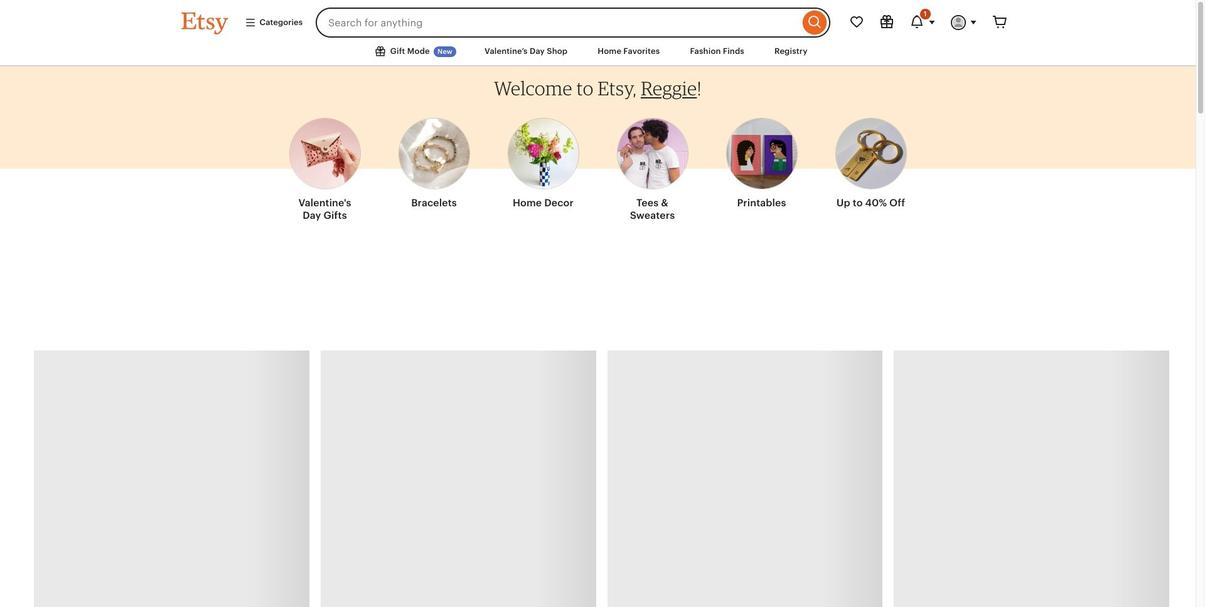 Task type: vqa. For each thing, say whether or not it's contained in the screenshot.
search box
yes



Task type: locate. For each thing, give the bounding box(es) containing it.
Search for anything text field
[[316, 8, 800, 38]]

banner
[[159, 0, 1038, 38]]

None search field
[[316, 8, 831, 38]]

menu bar
[[0, 0, 1196, 66], [159, 38, 1038, 66]]



